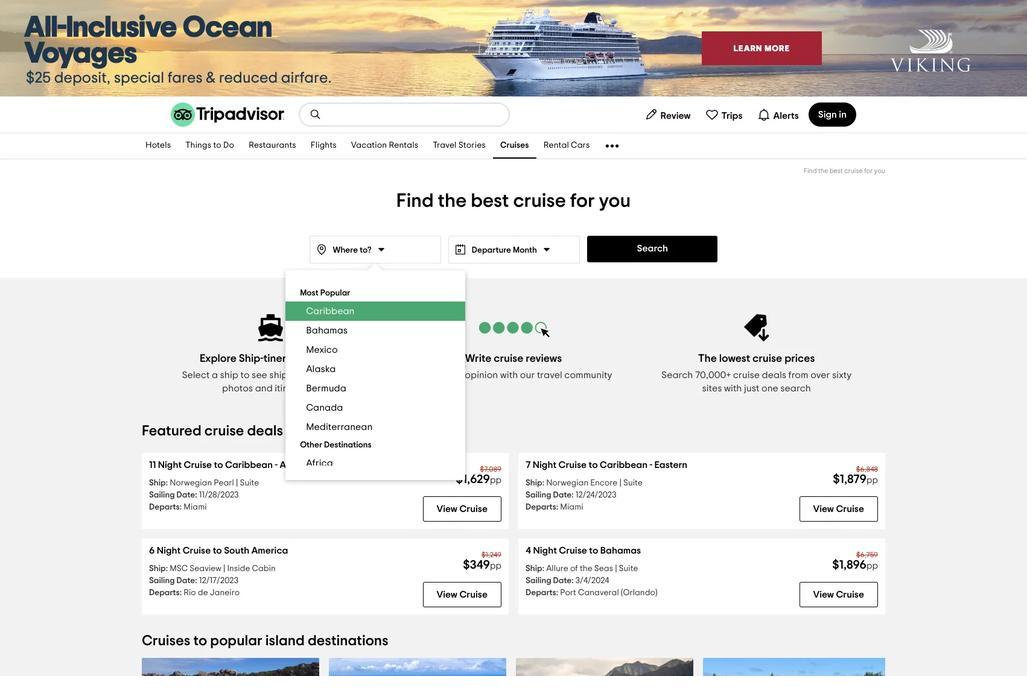 Task type: vqa. For each thing, say whether or not it's contained in the screenshot.
'Search' inside the Search button
no



Task type: locate. For each thing, give the bounding box(es) containing it.
0 horizontal spatial caribbean
[[225, 461, 273, 470]]

bahamas
[[306, 326, 348, 336], [601, 546, 641, 556]]

suite inside ship : norwegian encore | suite sailing date: 12/24/2023 departs: miami
[[624, 479, 643, 488]]

:
[[166, 479, 168, 488], [543, 479, 545, 488], [166, 565, 168, 574], [543, 565, 545, 574]]

view cruise for $1,879
[[814, 505, 865, 514]]

suite
[[240, 479, 259, 488], [624, 479, 643, 488], [619, 565, 638, 574]]

pages
[[311, 354, 342, 365]]

2 - from the left
[[650, 461, 653, 470]]

alerts link
[[753, 103, 804, 127]]

all
[[280, 461, 291, 470]]

cruise up "ship : norwegian pearl | suite sailing date: 11/28/2023 departs: miami"
[[184, 461, 212, 470]]

suite for $1,629
[[240, 479, 259, 488]]

travel stories link
[[426, 133, 493, 159]]

pp for $1,879
[[867, 476, 878, 485]]

1 vertical spatial find
[[397, 191, 434, 211]]

6 night cruise to south america
[[149, 546, 288, 556]]

1 horizontal spatial cruises
[[500, 142, 529, 150]]

miami inside ship : norwegian encore | suite sailing date: 12/24/2023 departs: miami
[[560, 504, 584, 512]]

1 vertical spatial you
[[599, 191, 631, 211]]

1 horizontal spatial the
[[580, 565, 593, 574]]

sailing inside ship : norwegian encore | suite sailing date: 12/24/2023 departs: miami
[[526, 491, 552, 500]]

departs: left rio
[[149, 589, 182, 598]]

date: left 11/28/2023
[[177, 491, 197, 500]]

0 vertical spatial with
[[500, 371, 518, 380]]

| for $1,879
[[620, 479, 622, 488]]

1 vertical spatial find the best cruise for you
[[397, 191, 631, 211]]

- left 'eastern'
[[650, 461, 653, 470]]

to
[[213, 142, 222, 150], [241, 371, 250, 380], [214, 461, 223, 470], [589, 461, 598, 470], [213, 546, 222, 556], [589, 546, 599, 556], [194, 635, 207, 649]]

2 horizontal spatial caribbean
[[600, 461, 648, 470]]

cruises for cruises to popular island destinations
[[142, 635, 190, 649]]

find the best cruise for you
[[804, 168, 886, 174], [397, 191, 631, 211]]

| right "pearl"
[[236, 479, 238, 488]]

ship
[[149, 479, 166, 488], [526, 479, 543, 488], [149, 565, 166, 574], [526, 565, 543, 574]]

: inside ship : allure of the seas | suite sailing date: 3/4/2024 departs: port canaveral (orlando)
[[543, 565, 545, 574]]

to up encore on the right bottom
[[589, 461, 598, 470]]

pp inside "$6,848 $1,879 pp"
[[867, 476, 878, 485]]

1 horizontal spatial norwegian
[[546, 479, 589, 488]]

featured
[[142, 424, 201, 439]]

0 vertical spatial for
[[865, 168, 873, 174]]

of
[[570, 565, 578, 574]]

departs: inside ship : msc seaview | inside cabin sailing date: 12/17/2023 departs: rio de janeiro
[[149, 589, 182, 598]]

: inside "ship : norwegian pearl | suite sailing date: 11/28/2023 departs: miami"
[[166, 479, 168, 488]]

cruises down rio
[[142, 635, 190, 649]]

1 horizontal spatial ship
[[269, 371, 288, 380]]

cruise up one
[[753, 354, 783, 365]]

ship down 11
[[149, 479, 166, 488]]

rental cars
[[544, 142, 590, 150]]

with left our
[[500, 371, 518, 380]]

0 vertical spatial cruises
[[500, 142, 529, 150]]

7
[[526, 461, 531, 470]]

night right 11
[[158, 461, 182, 470]]

ship down 7
[[526, 479, 543, 488]]

2 horizontal spatial the
[[819, 168, 829, 174]]

janeiro
[[210, 589, 240, 598]]

africa
[[306, 459, 333, 469]]

ship : allure of the seas | suite sailing date: 3/4/2024 departs: port canaveral (orlando)
[[526, 565, 658, 598]]

view cruise
[[437, 505, 488, 514], [814, 505, 865, 514], [437, 590, 488, 600], [814, 590, 865, 600]]

miami for $1,879
[[560, 504, 584, 512]]

search inside "the lowest cruise prices search 70,000+ cruise deals from over sixty sites with just one search"
[[662, 371, 693, 380]]

ship inside ship : norwegian encore | suite sailing date: 12/24/2023 departs: miami
[[526, 479, 543, 488]]

cruises
[[500, 142, 529, 150], [142, 635, 190, 649]]

ship for $349
[[149, 565, 166, 574]]

cruise up ship : norwegian encore | suite sailing date: 12/24/2023 departs: miami
[[559, 461, 587, 470]]

to left popular
[[194, 635, 207, 649]]

0 vertical spatial deals
[[762, 371, 787, 380]]

$6,848 $1,879 pp
[[833, 466, 878, 486]]

best
[[830, 168, 843, 174], [471, 191, 509, 211]]

prices
[[785, 354, 815, 365]]

2 norwegian from the left
[[546, 479, 589, 488]]

mediterranean
[[306, 423, 372, 432]]

cruises inside 'link'
[[500, 142, 529, 150]]

| up 12/17/2023
[[223, 565, 225, 574]]

explore ship‑tinerary™ pages select a ship to see ship details, reviews, photos and itineraries
[[182, 354, 359, 394]]

ship down ship‑tinerary™
[[269, 371, 288, 380]]

see
[[252, 371, 267, 380]]

view cruise for $1,629
[[437, 505, 488, 514]]

0 horizontal spatial find the best cruise for you
[[397, 191, 631, 211]]

0 horizontal spatial with
[[500, 371, 518, 380]]

$6,848
[[857, 466, 878, 473]]

1 horizontal spatial -
[[650, 461, 653, 470]]

bahamas up 'seas'
[[601, 546, 641, 556]]

cruises for cruises
[[500, 142, 529, 150]]

a
[[212, 371, 218, 380]]

1 horizontal spatial bahamas
[[601, 546, 641, 556]]

the down sign
[[819, 168, 829, 174]]

suite right 'seas'
[[619, 565, 638, 574]]

0 vertical spatial find
[[804, 168, 817, 174]]

best down sign in
[[830, 168, 843, 174]]

: inside ship : msc seaview | inside cabin sailing date: 12/17/2023 departs: rio de janeiro
[[166, 565, 168, 574]]

to up "pearl"
[[214, 461, 223, 470]]

$1,879
[[833, 474, 867, 486]]

pp inside $7,089 $1,629 pp
[[490, 476, 502, 485]]

flights link
[[304, 133, 344, 159]]

miami down 11/28/2023
[[184, 504, 207, 512]]

norwegian inside "ship : norwegian pearl | suite sailing date: 11/28/2023 departs: miami"
[[170, 479, 212, 488]]

over
[[811, 371, 830, 380]]

pp down $6,759
[[867, 562, 878, 571]]

the right of at the bottom right of page
[[580, 565, 593, 574]]

seaview
[[190, 565, 221, 574]]

view cruise down the $1,629
[[437, 505, 488, 514]]

0 horizontal spatial cruises
[[142, 635, 190, 649]]

departs: inside "ship : norwegian pearl | suite sailing date: 11/28/2023 departs: miami"
[[149, 504, 182, 512]]

norwegian up 12/24/2023
[[546, 479, 589, 488]]

7 night cruise to caribbean - eastern
[[526, 461, 688, 470]]

0 horizontal spatial for
[[570, 191, 595, 211]]

view cruise down $1,879
[[814, 505, 865, 514]]

vacation
[[351, 142, 387, 150]]

departs: left port
[[526, 589, 559, 598]]

night right the 4
[[533, 546, 557, 556]]

view for $1,879
[[814, 505, 834, 514]]

caribbean up encore on the right bottom
[[600, 461, 648, 470]]

: for $1,896
[[543, 565, 545, 574]]

1 horizontal spatial you
[[875, 168, 886, 174]]

ship down 6
[[149, 565, 166, 574]]

| inside ship : allure of the seas | suite sailing date: 3/4/2024 departs: port canaveral (orlando)
[[615, 565, 617, 574]]

write
[[465, 354, 492, 365]]

ship right a
[[220, 371, 238, 380]]

cruise up our
[[494, 354, 524, 365]]

in
[[839, 110, 847, 120]]

cruise
[[845, 168, 863, 174], [513, 191, 566, 211], [494, 354, 524, 365], [753, 354, 783, 365], [733, 371, 760, 380], [205, 424, 244, 439]]

sailing down 7
[[526, 491, 552, 500]]

with left the just
[[724, 384, 742, 394]]

night for $1,896
[[533, 546, 557, 556]]

1 - from the left
[[275, 461, 278, 470]]

0 horizontal spatial the
[[438, 191, 467, 211]]

port
[[560, 589, 577, 598]]

to left south
[[213, 546, 222, 556]]

departs: down 7
[[526, 504, 559, 512]]

pp inside $1,249 $349 pp
[[490, 562, 502, 571]]

one
[[762, 384, 779, 394]]

ship : norwegian encore | suite sailing date: 12/24/2023 departs: miami
[[526, 479, 643, 512]]

date: up port
[[553, 577, 574, 586]]

island
[[266, 635, 305, 649]]

ship inside "ship : norwegian pearl | suite sailing date: 11/28/2023 departs: miami"
[[149, 479, 166, 488]]

1 norwegian from the left
[[170, 479, 212, 488]]

pp down $7,089
[[490, 476, 502, 485]]

0 vertical spatial bahamas
[[306, 326, 348, 336]]

caribbean down popular
[[306, 307, 354, 316]]

view
[[437, 505, 458, 514], [814, 505, 834, 514], [437, 590, 458, 600], [814, 590, 834, 600]]

date: up rio
[[177, 577, 197, 586]]

1 vertical spatial cruises
[[142, 635, 190, 649]]

ship inside ship : msc seaview | inside cabin sailing date: 12/17/2023 departs: rio de janeiro
[[149, 565, 166, 574]]

1 miami from the left
[[184, 504, 207, 512]]

date: left 12/24/2023
[[553, 491, 574, 500]]

restaurants link
[[242, 133, 304, 159]]

- left all
[[275, 461, 278, 470]]

to left see
[[241, 371, 250, 380]]

: inside ship : norwegian encore | suite sailing date: 12/24/2023 departs: miami
[[543, 479, 545, 488]]

sailing
[[149, 491, 175, 500], [526, 491, 552, 500], [149, 577, 175, 586], [526, 577, 552, 586]]

to left do
[[213, 142, 222, 150]]

6
[[149, 546, 155, 556]]

cruise inside write cruise reviews share your opinion with our travel community
[[494, 354, 524, 365]]

pp for $349
[[490, 562, 502, 571]]

cruise up month
[[513, 191, 566, 211]]

caribbean
[[306, 307, 354, 316], [225, 461, 273, 470], [600, 461, 648, 470]]

| inside "ship : norwegian pearl | suite sailing date: 11/28/2023 departs: miami"
[[236, 479, 238, 488]]

1 vertical spatial search
[[662, 371, 693, 380]]

bermuda
[[306, 384, 346, 394]]

1 vertical spatial with
[[724, 384, 742, 394]]

travel
[[433, 142, 457, 150]]

1 horizontal spatial for
[[865, 168, 873, 174]]

$1,629
[[456, 474, 490, 486]]

night right 7
[[533, 461, 557, 470]]

ship inside ship : allure of the seas | suite sailing date: 3/4/2024 departs: port canaveral (orlando)
[[526, 565, 543, 574]]

1 horizontal spatial find the best cruise for you
[[804, 168, 886, 174]]

cruise down the $1,629
[[460, 505, 488, 514]]

1 vertical spatial for
[[570, 191, 595, 211]]

- for $1,879
[[650, 461, 653, 470]]

norwegian for $1,629
[[170, 479, 212, 488]]

caribbean for $1,629
[[225, 461, 273, 470]]

ship down the 4
[[526, 565, 543, 574]]

miami down 12/24/2023
[[560, 504, 584, 512]]

deals up all
[[247, 424, 283, 439]]

| right encore on the right bottom
[[620, 479, 622, 488]]

find the best cruise for you down in
[[804, 168, 886, 174]]

pp down $6,848 at the right
[[867, 476, 878, 485]]

departs: down 11
[[149, 504, 182, 512]]

stories
[[459, 142, 486, 150]]

1 horizontal spatial deals
[[762, 371, 787, 380]]

0 horizontal spatial norwegian
[[170, 479, 212, 488]]

cruises left rental
[[500, 142, 529, 150]]

view cruise down $349
[[437, 590, 488, 600]]

| inside ship : norwegian encore | suite sailing date: 12/24/2023 departs: miami
[[620, 479, 622, 488]]

1 vertical spatial best
[[471, 191, 509, 211]]

search
[[637, 244, 668, 254], [662, 371, 693, 380]]

| right 'seas'
[[615, 565, 617, 574]]

rio
[[184, 589, 196, 598]]

deals inside "the lowest cruise prices search 70,000+ cruise deals from over sixty sites with just one search"
[[762, 371, 787, 380]]

south
[[224, 546, 249, 556]]

date:
[[177, 491, 197, 500], [553, 491, 574, 500], [177, 577, 197, 586], [553, 577, 574, 586]]

ship
[[220, 371, 238, 380], [269, 371, 288, 380]]

sailing down msc
[[149, 577, 175, 586]]

11
[[149, 461, 156, 470]]

4
[[526, 546, 531, 556]]

sailing down the allure at the right bottom of the page
[[526, 577, 552, 586]]

suite for $1,879
[[624, 479, 643, 488]]

0 vertical spatial best
[[830, 168, 843, 174]]

miami inside "ship : norwegian pearl | suite sailing date: 11/28/2023 departs: miami"
[[184, 504, 207, 512]]

suite right "pearl"
[[240, 479, 259, 488]]

share
[[415, 371, 441, 380]]

1 horizontal spatial with
[[724, 384, 742, 394]]

0 horizontal spatial -
[[275, 461, 278, 470]]

0 horizontal spatial ship
[[220, 371, 238, 380]]

: for $1,879
[[543, 479, 545, 488]]

0 horizontal spatial find
[[397, 191, 434, 211]]

our
[[520, 371, 535, 380]]

view for $349
[[437, 590, 458, 600]]

pp for $1,629
[[490, 476, 502, 485]]

ship for $1,879
[[526, 479, 543, 488]]

best up departure
[[471, 191, 509, 211]]

caribbean up "pearl"
[[225, 461, 273, 470]]

departure month
[[472, 246, 537, 255]]

None search field
[[300, 104, 509, 126]]

deals up one
[[762, 371, 787, 380]]

pp inside the $6,759 $1,896 pp
[[867, 562, 878, 571]]

the down travel stories link
[[438, 191, 467, 211]]

norwegian inside ship : norwegian encore | suite sailing date: 12/24/2023 departs: miami
[[546, 479, 589, 488]]

2 ship from the left
[[269, 371, 288, 380]]

1 horizontal spatial miami
[[560, 504, 584, 512]]

norwegian up 11/28/2023
[[170, 479, 212, 488]]

-
[[275, 461, 278, 470], [650, 461, 653, 470]]

suite inside "ship : norwegian pearl | suite sailing date: 11/28/2023 departs: miami"
[[240, 479, 259, 488]]

sailing down 11
[[149, 491, 175, 500]]

suite right encore on the right bottom
[[624, 479, 643, 488]]

sign in
[[819, 110, 847, 120]]

find the best cruise for you up departure month
[[397, 191, 631, 211]]

pp
[[490, 476, 502, 485], [867, 476, 878, 485], [490, 562, 502, 571], [867, 562, 878, 571]]

| inside ship : msc seaview | inside cabin sailing date: 12/17/2023 departs: rio de janeiro
[[223, 565, 225, 574]]

sailing inside "ship : norwegian pearl | suite sailing date: 11/28/2023 departs: miami"
[[149, 491, 175, 500]]

bahamas up mexico
[[306, 326, 348, 336]]

pp down $1,249
[[490, 562, 502, 571]]

1 vertical spatial bahamas
[[601, 546, 641, 556]]

suite inside ship : allure of the seas | suite sailing date: 3/4/2024 departs: port canaveral (orlando)
[[619, 565, 638, 574]]

ship‑tinerary™
[[239, 354, 308, 365]]

2 miami from the left
[[560, 504, 584, 512]]

$1,249
[[482, 552, 502, 559]]

night right 6
[[157, 546, 181, 556]]

departs: inside ship : allure of the seas | suite sailing date: 3/4/2024 departs: port canaveral (orlando)
[[526, 589, 559, 598]]

view cruise down $1,896
[[814, 590, 865, 600]]

search image
[[310, 109, 322, 121]]

11 night cruise to caribbean - all
[[149, 461, 291, 470]]

2 vertical spatial the
[[580, 565, 593, 574]]

departure
[[472, 246, 511, 255]]

norwegian for $1,879
[[546, 479, 589, 488]]

rental cars link
[[537, 133, 597, 159]]

departs:
[[149, 504, 182, 512], [526, 504, 559, 512], [149, 589, 182, 598], [526, 589, 559, 598]]

advertisement region
[[0, 0, 1028, 97]]

1 vertical spatial deals
[[247, 424, 283, 439]]

0 vertical spatial find the best cruise for you
[[804, 168, 886, 174]]

you
[[875, 168, 886, 174], [599, 191, 631, 211]]

0 vertical spatial you
[[875, 168, 886, 174]]

and
[[255, 384, 273, 394]]

(orlando)
[[621, 589, 658, 598]]

0 horizontal spatial miami
[[184, 504, 207, 512]]



Task type: describe. For each thing, give the bounding box(es) containing it.
1 ship from the left
[[220, 371, 238, 380]]

| for $1,629
[[236, 479, 238, 488]]

travel
[[537, 371, 563, 380]]

$349
[[463, 560, 490, 572]]

select
[[182, 371, 210, 380]]

night for $1,879
[[533, 461, 557, 470]]

itineraries
[[275, 384, 319, 394]]

cruise down $349
[[460, 590, 488, 600]]

reviews
[[526, 354, 562, 365]]

restaurants
[[249, 142, 296, 150]]

- for $1,629
[[275, 461, 278, 470]]

date: inside "ship : norwegian pearl | suite sailing date: 11/28/2023 departs: miami"
[[177, 491, 197, 500]]

most
[[300, 289, 318, 298]]

ship for $1,629
[[149, 479, 166, 488]]

just
[[744, 384, 760, 394]]

sign in link
[[809, 103, 857, 127]]

ship for $1,896
[[526, 565, 543, 574]]

view cruise for $1,896
[[814, 590, 865, 600]]

view for $1,896
[[814, 590, 834, 600]]

ship : norwegian pearl | suite sailing date: 11/28/2023 departs: miami
[[149, 479, 259, 512]]

the inside ship : allure of the seas | suite sailing date: 3/4/2024 departs: port canaveral (orlando)
[[580, 565, 593, 574]]

1 horizontal spatial best
[[830, 168, 843, 174]]

cabin
[[252, 565, 276, 574]]

date: inside ship : norwegian encore | suite sailing date: 12/24/2023 departs: miami
[[553, 491, 574, 500]]

things to do
[[185, 142, 234, 150]]

reviews,
[[324, 371, 359, 380]]

trips
[[722, 111, 743, 120]]

| for $349
[[223, 565, 225, 574]]

departs: inside ship : norwegian encore | suite sailing date: 12/24/2023 departs: miami
[[526, 504, 559, 512]]

12/17/2023
[[199, 577, 239, 586]]

with inside write cruise reviews share your opinion with our travel community
[[500, 371, 518, 380]]

70,000+
[[695, 371, 731, 380]]

where to?
[[333, 246, 372, 255]]

rental
[[544, 142, 569, 150]]

destinations
[[324, 441, 371, 450]]

trips link
[[701, 103, 748, 127]]

opinion
[[465, 371, 498, 380]]

$7,089
[[480, 466, 502, 473]]

to up 'seas'
[[589, 546, 599, 556]]

0 horizontal spatial deals
[[247, 424, 283, 439]]

popular
[[210, 635, 262, 649]]

date: inside ship : msc seaview | inside cabin sailing date: 12/17/2023 departs: rio de janeiro
[[177, 577, 197, 586]]

ship : msc seaview | inside cabin sailing date: 12/17/2023 departs: rio de janeiro
[[149, 565, 276, 598]]

to inside 'things to do' link
[[213, 142, 222, 150]]

sixty
[[833, 371, 852, 380]]

1 horizontal spatial find
[[804, 168, 817, 174]]

cruise down $1,896
[[836, 590, 865, 600]]

$1,896
[[833, 560, 867, 572]]

travel stories
[[433, 142, 486, 150]]

1 vertical spatial the
[[438, 191, 467, 211]]

0 vertical spatial search
[[637, 244, 668, 254]]

night for $1,629
[[158, 461, 182, 470]]

details,
[[290, 371, 322, 380]]

alerts
[[774, 111, 799, 120]]

hotels link
[[138, 133, 178, 159]]

inside
[[227, 565, 250, 574]]

cruise down $1,879
[[836, 505, 865, 514]]

$6,759 $1,896 pp
[[833, 552, 878, 572]]

eastern
[[655, 461, 688, 470]]

cruises to popular island destinations
[[142, 635, 389, 649]]

view cruise for $349
[[437, 590, 488, 600]]

canaveral
[[578, 589, 619, 598]]

1 horizontal spatial caribbean
[[306, 307, 354, 316]]

view for $1,629
[[437, 505, 458, 514]]

month
[[513, 246, 537, 255]]

vacation rentals
[[351, 142, 419, 150]]

cars
[[571, 142, 590, 150]]

mexico
[[306, 345, 338, 355]]

0 horizontal spatial best
[[471, 191, 509, 211]]

11/28/2023
[[199, 491, 239, 500]]

$1,249 $349 pp
[[463, 552, 502, 572]]

with inside "the lowest cruise prices search 70,000+ cruise deals from over sixty sites with just one search"
[[724, 384, 742, 394]]

community
[[565, 371, 612, 380]]

to?
[[360, 246, 372, 255]]

sailing inside ship : msc seaview | inside cabin sailing date: 12/17/2023 departs: rio de janeiro
[[149, 577, 175, 586]]

explore
[[200, 354, 237, 365]]

date: inside ship : allure of the seas | suite sailing date: 3/4/2024 departs: port canaveral (orlando)
[[553, 577, 574, 586]]

tripadvisor image
[[171, 103, 284, 127]]

caribbean for $1,879
[[600, 461, 648, 470]]

search
[[781, 384, 811, 394]]

encore
[[591, 479, 618, 488]]

cruise up of at the bottom right of page
[[559, 546, 587, 556]]

night for $349
[[157, 546, 181, 556]]

from
[[789, 371, 809, 380]]

alaska
[[306, 365, 336, 374]]

: for $1,629
[[166, 479, 168, 488]]

cruise up seaview
[[183, 546, 211, 556]]

0 horizontal spatial bahamas
[[306, 326, 348, 336]]

cruise down in
[[845, 168, 863, 174]]

hotels
[[146, 142, 171, 150]]

rentals
[[389, 142, 419, 150]]

america
[[252, 546, 288, 556]]

12/24/2023
[[576, 491, 617, 500]]

cruises link
[[493, 133, 537, 159]]

$6,759
[[857, 552, 878, 559]]

3/4/2024
[[576, 577, 609, 586]]

seas
[[595, 565, 613, 574]]

where
[[333, 246, 358, 255]]

sailing inside ship : allure of the seas | suite sailing date: 3/4/2024 departs: port canaveral (orlando)
[[526, 577, 552, 586]]

pp for $1,896
[[867, 562, 878, 571]]

the
[[698, 354, 717, 365]]

other destinations
[[300, 441, 371, 450]]

vacation rentals link
[[344, 133, 426, 159]]

to inside explore ship‑tinerary™ pages select a ship to see ship details, reviews, photos and itineraries
[[241, 371, 250, 380]]

do
[[223, 142, 234, 150]]

most popular
[[300, 289, 350, 298]]

pearl
[[214, 479, 234, 488]]

msc
[[170, 565, 188, 574]]

photos
[[222, 384, 253, 394]]

review link
[[640, 103, 696, 127]]

miami for $1,629
[[184, 504, 207, 512]]

review
[[661, 111, 691, 120]]

Search search field
[[327, 109, 499, 120]]

0 horizontal spatial you
[[599, 191, 631, 211]]

$7,089 $1,629 pp
[[456, 466, 502, 486]]

cruise up the just
[[733, 371, 760, 380]]

0 vertical spatial the
[[819, 168, 829, 174]]

other
[[300, 441, 322, 450]]

cruise up the 11 night cruise to caribbean - all
[[205, 424, 244, 439]]

sign
[[819, 110, 837, 120]]

: for $349
[[166, 565, 168, 574]]



